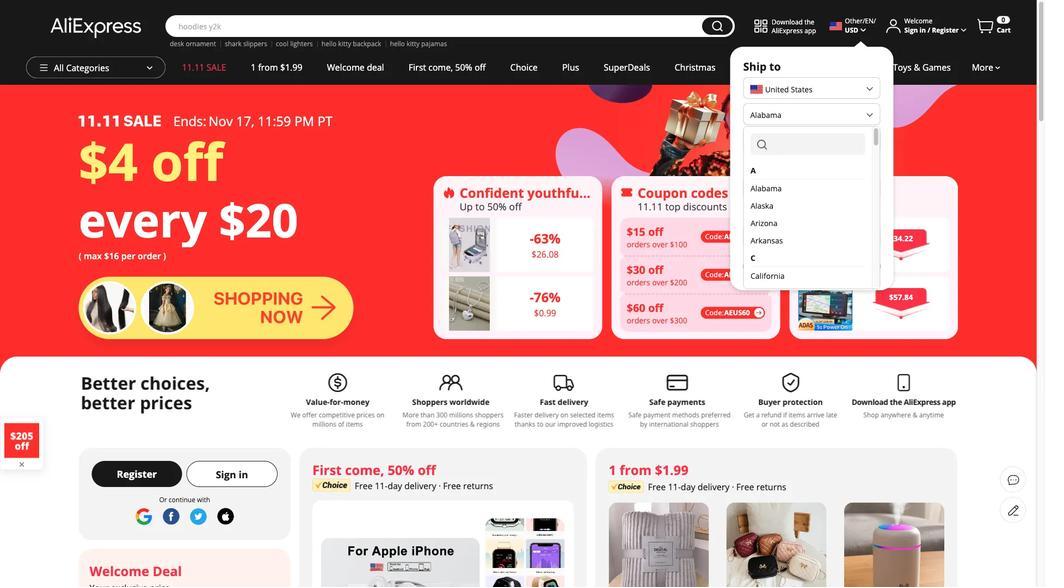 Task type: describe. For each thing, give the bounding box(es) containing it.
superdeals 11.11 save big
[[816, 184, 889, 213]]

hello kitty backpack link
[[322, 39, 381, 48]]

11:59
[[258, 112, 291, 130]]

colorado
[[750, 288, 783, 299]]

aeus60
[[724, 308, 750, 318]]

$15 off orders over $100
[[627, 224, 687, 250]]

welcome for welcome
[[904, 16, 933, 25]]

currency
[[743, 207, 793, 222]]

-63% $26.08
[[530, 230, 561, 260]]

1 alabama from the top
[[750, 110, 782, 120]]

cool lighters link
[[276, 39, 313, 48]]

sign in / register
[[904, 25, 959, 34]]

ornament
[[186, 39, 216, 48]]

code: for $60 off
[[705, 308, 724, 318]]

christmas link
[[662, 57, 728, 78]]

max
[[84, 250, 102, 262]]

save inside the superdeals 11.11 save big
[[843, 200, 864, 213]]

$300
[[670, 316, 687, 326]]

furniture link
[[728, 57, 790, 78]]

· for 1 from $1.99
[[732, 482, 734, 493]]

over for $30 off
[[652, 277, 668, 288]]

big
[[867, 200, 881, 213]]

welcome for welcome deal
[[327, 62, 365, 73]]

sale
[[207, 62, 226, 73]]

$34.22 link
[[798, 218, 950, 272]]

first come, 50% off link
[[396, 57, 498, 78]]

11.11 sale
[[182, 62, 226, 73]]

0 cart
[[997, 15, 1011, 35]]

$100
[[670, 239, 687, 250]]

$60
[[627, 301, 645, 316]]

$57.84 link
[[798, 277, 950, 331]]

to for up
[[475, 200, 485, 213]]

ship
[[743, 59, 767, 74]]

pajamas
[[421, 39, 447, 48]]

code: aeus60
[[705, 308, 750, 318]]

0 vertical spatial (
[[767, 232, 769, 242]]

$4
[[79, 126, 138, 196]]

1 horizontal spatial 50%
[[455, 62, 472, 73]]

desk
[[170, 39, 184, 48]]

categories
[[66, 62, 109, 74]]

welcome for welcome deal
[[90, 563, 149, 581]]

close image
[[17, 461, 26, 469]]

0 horizontal spatial from
[[258, 62, 278, 73]]

-76% $0.99
[[530, 289, 561, 319]]

all categories
[[54, 62, 109, 74]]

more
[[972, 62, 993, 73]]

sign for sign in
[[216, 468, 236, 482]]

shark slippers link
[[225, 39, 267, 48]]

off inside $60 off orders over $300
[[648, 301, 663, 316]]

orders for $15
[[627, 239, 650, 250]]

- for 76%
[[530, 289, 534, 306]]

sign for sign in / register
[[904, 25, 918, 34]]

superdeals for superdeals
[[604, 62, 650, 73]]

0 vertical spatial 1 from $1.99
[[251, 62, 302, 73]]

$16
[[104, 250, 119, 262]]

download
[[772, 17, 803, 26]]

english
[[750, 184, 776, 194]]

0 horizontal spatial 50%
[[388, 462, 414, 479]]

en
[[865, 16, 874, 25]]

- for 63%
[[530, 230, 534, 248]]

styles
[[587, 184, 625, 202]]

aeus15
[[724, 232, 750, 242]]

&
[[914, 62, 920, 73]]

1 horizontal spatial register
[[932, 25, 959, 34]]

76%
[[534, 289, 561, 306]]

kitty for pajamas
[[407, 39, 420, 48]]

alaska
[[750, 201, 773, 211]]

· for first come, 50% off
[[439, 481, 441, 492]]

1 vertical spatial $1.99
[[655, 462, 689, 479]]

over for $60 off
[[652, 316, 668, 326]]

toys & games
[[893, 62, 951, 73]]

1 vertical spatial come,
[[345, 462, 384, 479]]

1 horizontal spatial from
[[620, 462, 652, 479]]

other/ en /
[[845, 16, 876, 25]]

confident youthful styles
[[460, 184, 625, 202]]

hoodies y2k text field
[[173, 21, 697, 32]]

in for sign in / register
[[920, 25, 926, 34]]

0 vertical spatial first come, 50% off
[[409, 62, 486, 73]]

$60 off orders over $300
[[627, 301, 687, 326]]

with
[[197, 496, 210, 505]]

up to 50% off
[[460, 200, 522, 213]]

superdeals for superdeals 11.11 save big
[[816, 184, 889, 202]]

$30 off orders over $200
[[627, 262, 687, 288]]

$4 off
[[79, 126, 223, 196]]

aliexpress
[[772, 26, 803, 35]]

coupon codes
[[638, 184, 728, 202]]

icon image for coupon codes
[[620, 186, 633, 199]]

ship to
[[743, 59, 781, 74]]

63%
[[534, 230, 561, 248]]

confident
[[460, 184, 524, 202]]

/ for in
[[928, 25, 930, 34]]

arizona
[[750, 218, 777, 228]]

11.11 for 11.11 top discounts
[[638, 200, 663, 213]]

games
[[922, 62, 951, 73]]

california
[[750, 271, 784, 281]]

$57.84
[[889, 292, 913, 303]]

youthful
[[527, 184, 583, 202]]

orders for $60
[[627, 316, 650, 326]]

pop picture image
[[4, 424, 39, 459]]

order
[[138, 250, 161, 262]]

0
[[1002, 15, 1005, 24]]

icon image for confident youthful styles
[[442, 186, 455, 199]]

codes
[[691, 184, 728, 202]]

euro
[[771, 232, 788, 242]]

top
[[665, 200, 681, 213]]

toys & games link
[[881, 57, 963, 78]]

arkansas
[[750, 235, 783, 246]]

pt
[[318, 112, 333, 130]]

to for ship
[[769, 59, 781, 74]]

code: aeus30
[[705, 270, 750, 280]]



Task type: vqa. For each thing, say whether or not it's contained in the screenshot.
Pop Picture
yes



Task type: locate. For each thing, give the bounding box(es) containing it.
welcome up &
[[904, 16, 933, 25]]

$20
[[219, 188, 298, 251]]

free 11-day delivery · free returns for 50%
[[355, 481, 493, 492]]

aeus30
[[724, 270, 750, 280]]

1 horizontal spatial returns
[[756, 482, 786, 493]]

1 vertical spatial 50%
[[487, 200, 507, 213]]

shark slippers
[[225, 39, 267, 48]]

1
[[251, 62, 256, 73], [609, 462, 616, 479]]

1 orders from the top
[[627, 239, 650, 250]]

0 vertical spatial -
[[530, 230, 534, 248]]

first
[[409, 62, 426, 73], [312, 462, 342, 479]]

day
[[388, 481, 402, 492], [681, 482, 695, 493]]

over for $15 off
[[652, 239, 668, 250]]

2023 smart watch android phone 1.44'' inch color screen bluetooth call blood oxygen/pressure monitoring smart watch women men image
[[485, 519, 565, 588]]

( right eur
[[767, 232, 769, 242]]

coupon bg image
[[620, 218, 772, 332]]

0 vertical spatial over
[[652, 239, 668, 250]]

furniture
[[740, 62, 778, 73]]

0 horizontal spatial first
[[312, 462, 342, 479]]

0 horizontal spatial kitty
[[338, 39, 351, 48]]

come, inside first come, 50% off link
[[428, 62, 453, 73]]

to right the up
[[475, 200, 485, 213]]

united
[[765, 85, 789, 95]]

a
[[750, 165, 756, 176]]

welcome deal
[[90, 563, 182, 581]]

icon image
[[442, 186, 455, 199], [620, 186, 633, 199]]

11.11 left the top
[[638, 200, 663, 213]]

orders
[[627, 239, 650, 250], [627, 277, 650, 288], [627, 316, 650, 326]]

hello for hello kitty backpack
[[322, 39, 337, 48]]

1 horizontal spatial 11-
[[668, 482, 681, 493]]

11.11 for 11.11 sale
[[182, 62, 204, 73]]

2 vertical spatial alabama
[[750, 183, 782, 194]]

1 from $1.99 link
[[239, 57, 315, 78]]

kitty for backpack
[[338, 39, 351, 48]]

continue
[[169, 496, 195, 505]]

- up $26.08
[[530, 230, 534, 248]]

1 vertical spatial save
[[802, 261, 822, 272]]

hello
[[322, 39, 337, 48], [390, 39, 405, 48]]

returns for 1 from $1.99
[[756, 482, 786, 493]]

hello right the lighters
[[322, 39, 337, 48]]

welcome deal link
[[79, 550, 291, 588]]

1 kitty from the left
[[338, 39, 351, 48]]

1 vertical spatial (
[[79, 250, 81, 262]]

11.11 top discounts
[[638, 200, 727, 213]]

welcome down hello kitty backpack
[[327, 62, 365, 73]]

2 horizontal spatial 50%
[[487, 200, 507, 213]]

2 code: from the top
[[705, 270, 724, 280]]

1 hello from the left
[[322, 39, 337, 48]]

a alabama
[[750, 165, 782, 194]]

2 hello from the left
[[390, 39, 405, 48]]

0 horizontal spatial hello
[[322, 39, 337, 48]]

over inside $60 off orders over $300
[[652, 316, 668, 326]]

1 vertical spatial superdeals
[[816, 184, 889, 202]]

desk ornament link
[[170, 39, 216, 48]]

deal
[[153, 563, 182, 581]]

0 vertical spatial )
[[790, 232, 792, 242]]

christmas
[[675, 62, 716, 73]]

save
[[843, 200, 864, 213], [802, 261, 822, 272]]

alabama up 'alaska' at the top right of page
[[750, 183, 782, 194]]

1 - from the top
[[530, 230, 534, 248]]

0 vertical spatial 50%
[[455, 62, 472, 73]]

code: for $30 off
[[705, 270, 724, 280]]

code: for $15 off
[[705, 232, 724, 242]]

0 horizontal spatial free 11-day delivery · free returns
[[355, 481, 493, 492]]

70x100cm milk velvet blanket, bed sheet, blanket, single dormitory, student coral velvet air conditioning, nap blanket, sofa image
[[609, 503, 709, 588]]

day for 50%
[[388, 481, 402, 492]]

0 horizontal spatial register
[[117, 468, 157, 481]]

day for $1.99
[[681, 482, 695, 493]]

2 over from the top
[[652, 277, 668, 288]]

choice
[[510, 62, 538, 73]]

1 horizontal spatial icon image
[[620, 186, 633, 199]]

united states
[[765, 85, 813, 95]]

11.11 sale link
[[170, 57, 239, 78]]

11.11 left sale
[[182, 62, 204, 73]]

1 horizontal spatial come,
[[428, 62, 453, 73]]

orders up $60
[[627, 277, 650, 288]]

0 horizontal spatial to
[[475, 200, 485, 213]]

0 horizontal spatial 1
[[251, 62, 256, 73]]

plus
[[562, 62, 579, 73]]

0 vertical spatial superdeals
[[604, 62, 650, 73]]

cart
[[997, 26, 1011, 35]]

/ right other/
[[874, 16, 876, 25]]

0 vertical spatial from
[[258, 62, 278, 73]]

) inside every $20 ( max $16 per order )
[[163, 250, 166, 262]]

0 vertical spatial alabama
[[750, 110, 782, 120]]

1 horizontal spatial )
[[790, 232, 792, 242]]

orders inside $30 off orders over $200
[[627, 277, 650, 288]]

2 vertical spatial welcome
[[90, 563, 149, 581]]

alabama up language at the right
[[750, 136, 782, 146]]

1 vertical spatial in
[[239, 468, 248, 482]]

$26.08
[[532, 249, 559, 260]]

product image image
[[449, 218, 490, 272], [798, 218, 853, 272], [449, 277, 490, 331], [798, 277, 853, 331]]

1 vertical spatial from
[[620, 462, 652, 479]]

11.11 inside the superdeals 11.11 save big
[[816, 200, 841, 213]]

2 icon image from the left
[[620, 186, 633, 199]]

kitty left pajamas at the top of the page
[[407, 39, 420, 48]]

1 horizontal spatial (
[[767, 232, 769, 242]]

backpack
[[353, 39, 381, 48]]

every $20 ( max $16 per order )
[[79, 188, 298, 262]]

1 horizontal spatial delivery
[[698, 482, 730, 493]]

hello right backpack
[[390, 39, 405, 48]]

0 vertical spatial 1
[[251, 62, 256, 73]]

returns for first come, 50% off
[[463, 481, 493, 492]]

or continue with
[[159, 496, 210, 505]]

0 horizontal spatial 11.11
[[182, 62, 204, 73]]

$0.99
[[534, 307, 556, 319]]

save right c california
[[802, 261, 822, 272]]

3 alabama from the top
[[750, 183, 782, 194]]

1 vertical spatial 1
[[609, 462, 616, 479]]

0 horizontal spatial ·
[[439, 481, 441, 492]]

11.11 left big
[[816, 200, 841, 213]]

choice image
[[312, 479, 350, 492]]

3 code: from the top
[[705, 308, 724, 318]]

0 horizontal spatial welcome
[[90, 563, 149, 581]]

1 horizontal spatial superdeals
[[816, 184, 889, 202]]

1 vertical spatial alabama
[[750, 136, 782, 146]]

) right order
[[163, 250, 166, 262]]

to right ship
[[769, 59, 781, 74]]

1 horizontal spatial hello
[[390, 39, 405, 48]]

0 vertical spatial first
[[409, 62, 426, 73]]

over inside $30 off orders over $200
[[652, 277, 668, 288]]

orders inside $60 off orders over $300
[[627, 316, 650, 326]]

orders for $30
[[627, 277, 650, 288]]

over inside $15 off orders over $100
[[652, 239, 668, 250]]

1 over from the top
[[652, 239, 668, 250]]

2 orders from the top
[[627, 277, 650, 288]]

coupon
[[638, 184, 688, 202]]

orders left $300
[[627, 316, 650, 326]]

$30
[[627, 262, 645, 277]]

3 orders from the top
[[627, 316, 650, 326]]

1 horizontal spatial ·
[[732, 482, 734, 493]]

0 vertical spatial $1.99
[[280, 62, 302, 73]]

2022 new fashion female shoulder bag rhombus embroidered solid color chain women shoulder crossbody casual trendy phone bag image
[[726, 503, 827, 588]]

cool lighters
[[276, 39, 313, 48]]

0 vertical spatial to
[[769, 59, 781, 74]]

code:
[[705, 232, 724, 242], [705, 270, 724, 280], [705, 308, 724, 318]]

1 horizontal spatial free 11-day delivery · free returns
[[648, 482, 786, 493]]

·
[[439, 481, 441, 492], [732, 482, 734, 493]]

1 horizontal spatial 1 from $1.99
[[609, 462, 689, 479]]

off inside $15 off orders over $100
[[648, 224, 663, 239]]

nov
[[209, 112, 233, 130]]

11- for 50%
[[375, 481, 388, 492]]

2 vertical spatial code:
[[705, 308, 724, 318]]

over left $200
[[652, 277, 668, 288]]

orders up $30 at the right
[[627, 239, 650, 250]]

or
[[159, 496, 167, 505]]

icon image left 'coupon'
[[620, 186, 633, 199]]

1 vertical spatial over
[[652, 277, 668, 288]]

11-
[[375, 481, 388, 492], [668, 482, 681, 493]]

0 horizontal spatial )
[[163, 250, 166, 262]]

- inside -76% $0.99
[[530, 289, 534, 306]]

- down $26.08
[[530, 289, 534, 306]]

code: aeus15
[[705, 232, 750, 242]]

0 horizontal spatial save
[[802, 261, 822, 272]]

0 horizontal spatial returns
[[463, 481, 493, 492]]

free 11-day delivery · free returns
[[355, 481, 493, 492], [648, 482, 786, 493]]

1 horizontal spatial save
[[843, 200, 864, 213]]

per
[[121, 250, 135, 262]]

1 vertical spatial welcome
[[327, 62, 365, 73]]

all
[[54, 62, 64, 74]]

icon image left confident
[[442, 186, 455, 199]]

code: left aeus30
[[705, 270, 724, 280]]

save left big
[[843, 200, 864, 213]]

1 vertical spatial sign
[[216, 468, 236, 482]]

0 horizontal spatial delivery
[[404, 481, 436, 492]]

first come, 50% off
[[409, 62, 486, 73], [312, 462, 436, 479]]

sign in
[[216, 468, 248, 482]]

hello kitty backpack
[[322, 39, 381, 48]]

1 vertical spatial orders
[[627, 277, 650, 288]]

plus link
[[550, 57, 591, 78]]

c california
[[750, 253, 784, 281]]

1 vertical spatial register
[[117, 468, 157, 481]]

code: left aeus15
[[705, 232, 724, 242]]

0 horizontal spatial come,
[[345, 462, 384, 479]]

0 horizontal spatial $1.99
[[280, 62, 302, 73]]

2 horizontal spatial welcome
[[904, 16, 933, 25]]

over left $100
[[652, 239, 668, 250]]

0 vertical spatial save
[[843, 200, 864, 213]]

toys
[[893, 62, 912, 73]]

1 horizontal spatial kitty
[[407, 39, 420, 48]]

to
[[769, 59, 781, 74], [475, 200, 485, 213]]

1 vertical spatial to
[[475, 200, 485, 213]]

2 alabama from the top
[[750, 136, 782, 146]]

0 horizontal spatial 11-
[[375, 481, 388, 492]]

1 code: from the top
[[705, 232, 724, 242]]

alabama down united
[[750, 110, 782, 120]]

None button
[[702, 17, 733, 35]]

c
[[750, 253, 755, 263]]

0 horizontal spatial day
[[388, 481, 402, 492]]

deal
[[367, 62, 384, 73]]

/ for en
[[874, 16, 876, 25]]

50%
[[455, 62, 472, 73], [487, 200, 507, 213], [388, 462, 414, 479]]

app
[[805, 26, 816, 35]]

1 vertical spatial first come, 50% off
[[312, 462, 436, 479]]

language
[[743, 159, 796, 174]]

1 vertical spatial first
[[312, 462, 342, 479]]

) right euro
[[790, 232, 792, 242]]

delivery for $1.99
[[698, 482, 730, 493]]

0 horizontal spatial superdeals
[[604, 62, 650, 73]]

11- for $1.99
[[668, 482, 681, 493]]

states
[[791, 85, 813, 95]]

0 horizontal spatial 1 from $1.99
[[251, 62, 302, 73]]

welcome left deal
[[90, 563, 149, 581]]

orders inside $15 off orders over $100
[[627, 239, 650, 250]]

eur
[[750, 232, 765, 242]]

0 vertical spatial register
[[932, 25, 959, 34]]

( left max
[[79, 250, 81, 262]]

2 kitty from the left
[[407, 39, 420, 48]]

- inside -63% $26.08
[[530, 230, 534, 248]]

1 horizontal spatial 11.11
[[638, 200, 663, 213]]

discounts
[[683, 200, 727, 213]]

/ up toys & games
[[928, 25, 930, 34]]

ends: nov 17, 11:59 pm pt
[[173, 112, 333, 130]]

hello kitty pajamas
[[390, 39, 447, 48]]

0 horizontal spatial (
[[79, 250, 81, 262]]

0 vertical spatial code:
[[705, 232, 724, 242]]

0 horizontal spatial /
[[874, 16, 876, 25]]

welcome
[[904, 16, 933, 25], [327, 62, 365, 73], [90, 563, 149, 581]]

2 vertical spatial over
[[652, 316, 668, 326]]

code: left aeus60
[[705, 308, 724, 318]]

( inside every $20 ( max $16 per order )
[[79, 250, 81, 262]]

usb cool mist sprayer portable 300ml electric air humidifier aroma oil diffuser with colorful night light for home car image
[[844, 503, 944, 588]]

3 over from the top
[[652, 316, 668, 326]]

11.11 inside 11.11 sale link
[[182, 62, 204, 73]]

0 vertical spatial in
[[920, 25, 926, 34]]

1 horizontal spatial $1.99
[[655, 462, 689, 479]]

1 horizontal spatial in
[[920, 25, 926, 34]]

off inside $30 off orders over $200
[[648, 262, 663, 277]]

over left $300
[[652, 316, 668, 326]]

hello kitty pajamas link
[[390, 39, 447, 48]]

0 horizontal spatial sign
[[216, 468, 236, 482]]

1 horizontal spatial /
[[928, 25, 930, 34]]

up
[[460, 200, 473, 213]]

hello for hello kitty pajamas
[[390, 39, 405, 48]]

0 vertical spatial come,
[[428, 62, 453, 73]]

1 horizontal spatial sign
[[904, 25, 918, 34]]

1 horizontal spatial first
[[409, 62, 426, 73]]

1 vertical spatial code:
[[705, 270, 724, 280]]

2 vertical spatial 50%
[[388, 462, 414, 479]]

2 vertical spatial orders
[[627, 316, 650, 326]]

0 vertical spatial welcome
[[904, 16, 933, 25]]

alabama
[[750, 110, 782, 120], [750, 136, 782, 146], [750, 183, 782, 194]]

1 horizontal spatial to
[[769, 59, 781, 74]]

(
[[767, 232, 769, 242], [79, 250, 81, 262]]

2 - from the top
[[530, 289, 534, 306]]

delivery for 50%
[[404, 481, 436, 492]]

in for sign in
[[239, 468, 248, 482]]

welcome deal
[[327, 62, 384, 73]]

0 horizontal spatial icon image
[[442, 186, 455, 199]]

off
[[475, 62, 486, 73], [151, 126, 223, 196], [509, 200, 522, 213], [648, 224, 663, 239], [648, 262, 663, 277], [648, 301, 663, 316], [418, 462, 436, 479]]

1 vertical spatial 1 from $1.99
[[609, 462, 689, 479]]

1 horizontal spatial day
[[681, 482, 695, 493]]

free 11-day delivery · free returns for $1.99
[[648, 482, 786, 493]]

shark
[[225, 39, 242, 48]]

1 icon image from the left
[[442, 186, 455, 199]]

kitty left backpack
[[338, 39, 351, 48]]

0 vertical spatial sign
[[904, 25, 918, 34]]

superdeals link
[[591, 57, 662, 78]]

None field
[[750, 133, 865, 155]]

1 vertical spatial -
[[530, 289, 534, 306]]



